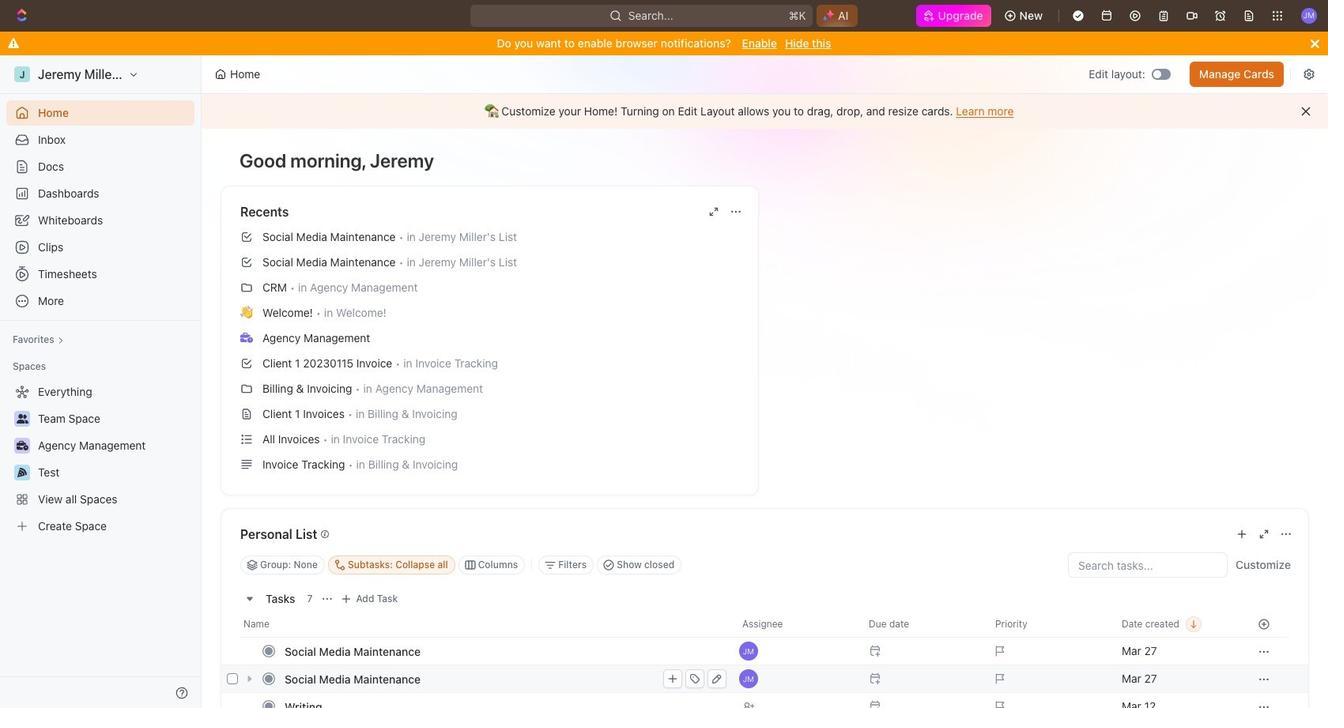 Task type: locate. For each thing, give the bounding box(es) containing it.
tree
[[6, 379, 194, 539]]

Search tasks... text field
[[1069, 553, 1227, 577]]

sidebar navigation
[[0, 55, 205, 708]]

alert
[[202, 94, 1328, 129]]

business time image
[[240, 333, 253, 343]]

pizza slice image
[[17, 468, 27, 477]]



Task type: vqa. For each thing, say whether or not it's contained in the screenshot.
the bottom Hide
no



Task type: describe. For each thing, give the bounding box(es) containing it.
jeremy miller's workspace, , element
[[14, 66, 30, 82]]

user group image
[[16, 414, 28, 424]]

tree inside sidebar navigation
[[6, 379, 194, 539]]

business time image
[[16, 441, 28, 451]]



